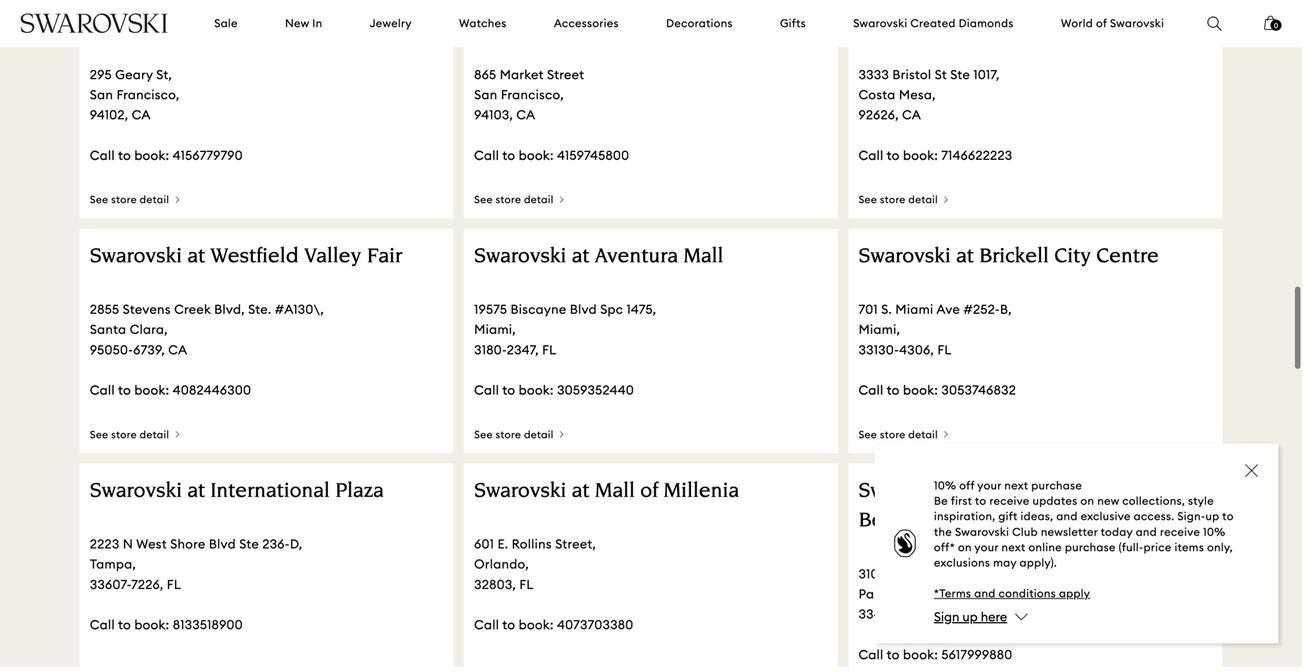 Task type: locate. For each thing, give the bounding box(es) containing it.
1 miami, from the left
[[474, 322, 516, 338]]

ca inside 865 market street san francisco, 94103, ca
[[517, 107, 536, 123]]

1 francisco, from the left
[[117, 87, 180, 103]]

2 vertical spatial blvd
[[914, 567, 941, 583]]

865
[[474, 67, 497, 83]]

call
[[90, 147, 115, 164], [474, 147, 499, 164], [859, 147, 884, 164], [90, 382, 115, 399], [474, 382, 499, 399], [859, 382, 884, 399], [90, 617, 115, 634], [474, 617, 499, 634], [859, 647, 884, 663]]

0 vertical spatial palm
[[1150, 482, 1196, 503]]

san down 295
[[90, 87, 113, 103]]

1 horizontal spatial street
[[547, 67, 585, 83]]

next
[[1005, 479, 1029, 493], [1002, 541, 1026, 555]]

0 horizontal spatial miami,
[[474, 322, 516, 338]]

701
[[859, 302, 878, 318]]

see store detail link down call to book: 3053746832 on the bottom of the page
[[859, 428, 949, 443]]

0 horizontal spatial 10%
[[934, 479, 957, 493]]

francisco, for swarovski at san francisco centre
[[501, 87, 564, 103]]

1 vertical spatial spc
[[945, 567, 968, 583]]

store for swarovski at south coast plaza
[[880, 193, 906, 206]]

detail down call to book: 7146622223
[[909, 193, 938, 206]]

swarovski for swarovski at aventura mall
[[474, 247, 567, 268]]

fl
[[542, 342, 557, 358], [938, 342, 952, 358], [167, 577, 181, 593], [520, 577, 534, 593], [933, 607, 947, 623]]

to
[[118, 147, 131, 164], [503, 147, 516, 164], [887, 147, 900, 164], [118, 382, 131, 399], [503, 382, 516, 399], [887, 382, 900, 399], [976, 495, 987, 509], [1223, 510, 1234, 524], [118, 617, 131, 634], [503, 617, 516, 634], [887, 647, 900, 663]]

1 vertical spatial on
[[958, 541, 972, 555]]

1 horizontal spatial blvd
[[570, 302, 597, 318]]

1475,
[[627, 302, 657, 318]]

purchase up updates
[[1032, 479, 1083, 493]]

blvd for swarovski at the garden of the palm beaches
[[914, 567, 941, 583]]

swarovski up biscayne
[[474, 247, 567, 268]]

33607-
[[90, 577, 131, 593]]

swarovski up "rollins" at the left of the page
[[474, 482, 567, 503]]

book: for swarovski at westfield valley fair
[[134, 382, 169, 399]]

0 horizontal spatial spc
[[601, 302, 624, 318]]

0 horizontal spatial mall
[[595, 482, 635, 503]]

here
[[981, 609, 1008, 626]]

coast
[[1039, 12, 1091, 33]]

to right first
[[976, 495, 987, 509]]

see for swarovski at geary street
[[90, 193, 108, 206]]

arrow medium image for westfield
[[176, 432, 180, 438]]

1 horizontal spatial up
[[1206, 510, 1220, 524]]

295
[[90, 67, 112, 83]]

your right off
[[978, 479, 1002, 493]]

book: left 4156779790 on the left
[[134, 147, 169, 164]]

ca
[[132, 107, 151, 123], [517, 107, 536, 123], [903, 107, 922, 123], [168, 342, 187, 358]]

ste
[[951, 67, 971, 83], [239, 537, 259, 553]]

tampa,
[[90, 557, 136, 573]]

5617999880
[[942, 647, 1013, 663]]

call down 3180-
[[474, 382, 499, 399]]

call for swarovski at south coast plaza
[[859, 147, 884, 164]]

swarovski up market at top left
[[474, 12, 567, 33]]

0 horizontal spatial on
[[958, 541, 972, 555]]

westfield
[[211, 247, 299, 268]]

collections,
[[1123, 495, 1186, 509]]

1 horizontal spatial centre
[[1097, 247, 1159, 268]]

0 vertical spatial next
[[1005, 479, 1029, 493]]

francisco, down market at top left
[[501, 87, 564, 103]]

the up the gift
[[980, 482, 1010, 503]]

see store detail link for swarovski at aventura mall
[[474, 428, 564, 443]]

0 horizontal spatial receive
[[990, 495, 1030, 509]]

call down '94102,'
[[90, 147, 115, 164]]

arrow medium image
[[560, 197, 564, 203], [945, 197, 949, 203], [176, 432, 180, 438], [560, 432, 564, 438], [945, 432, 949, 438]]

arrow medium image down call to book: 4082446300
[[176, 432, 180, 438]]

francisco, inside 865 market street san francisco, 94103, ca
[[501, 87, 564, 103]]

*terms
[[934, 587, 972, 601]]

1017,
[[974, 67, 1000, 83]]

0 horizontal spatial plaza
[[335, 482, 384, 503]]

francisco, inside 295 geary st, san francisco, 94102, ca
[[117, 87, 180, 103]]

call for swarovski at international plaza
[[90, 617, 115, 634]]

to left the book
[[503, 147, 516, 164]]

san inside 295 geary st, san francisco, 94102, ca
[[90, 87, 113, 103]]

creek
[[174, 302, 211, 318]]

1 horizontal spatial on
[[1081, 495, 1095, 509]]

receive
[[990, 495, 1030, 509], [1161, 525, 1201, 540]]

0 vertical spatial centre
[[728, 12, 790, 33]]

swarovski for swarovski at san francisco centre
[[474, 12, 567, 33]]

in
[[312, 16, 323, 30]]

book: for swarovski at mall of millenia
[[519, 617, 554, 634]]

see store detail down call to book: 4082446300
[[90, 428, 169, 441]]

spc for aventura
[[601, 302, 624, 318]]

swarovski up stevens
[[90, 247, 182, 268]]

book: for swarovski at geary street
[[134, 147, 169, 164]]

1 horizontal spatial ste
[[951, 67, 971, 83]]

next up the gift
[[1005, 479, 1029, 493]]

swarovski up beaches
[[859, 482, 951, 503]]

book: down 7226,
[[134, 617, 169, 634]]

0 vertical spatial street
[[271, 12, 328, 33]]

1 horizontal spatial spc
[[945, 567, 968, 583]]

palm down 3101
[[859, 587, 890, 603]]

centre for swarovski at san francisco centre
[[728, 12, 790, 33]]

conditions
[[999, 587, 1057, 601]]

call to book: 3059352440
[[474, 382, 634, 399]]

book: left 4073703380
[[519, 617, 554, 634]]

1 horizontal spatial francisco,
[[501, 87, 564, 103]]

fl inside 701 s. miami ave #252-b, miami, 33130-4306, fl
[[938, 342, 952, 358]]

2 francisco, from the left
[[501, 87, 564, 103]]

book: for swarovski at brickell city centre
[[904, 382, 939, 399]]

see store detail link down the book
[[474, 193, 564, 208]]

gardens,
[[936, 587, 992, 603]]

blvd inside 19575 biscayne blvd spc 1475, miami, 3180-2347, fl
[[570, 302, 597, 318]]

to for swarovski at geary street
[[118, 147, 131, 164]]

on
[[1081, 495, 1095, 509], [958, 541, 972, 555]]

1 horizontal spatial palm
[[1150, 482, 1196, 503]]

0 vertical spatial plaza
[[1097, 12, 1145, 33]]

2223 n west shore blvd ste 236-d, tampa, 33607-7226, fl
[[90, 537, 303, 593]]

1 vertical spatial street
[[547, 67, 585, 83]]

detail for westfield
[[140, 428, 169, 441]]

1 horizontal spatial and
[[1057, 510, 1078, 524]]

the
[[980, 482, 1010, 503], [1114, 482, 1145, 503], [934, 525, 953, 540]]

2 horizontal spatial blvd
[[914, 567, 941, 583]]

san for swarovski at san francisco centre
[[474, 87, 498, 103]]

of right world
[[1097, 16, 1108, 30]]

2 horizontal spatial the
[[1114, 482, 1145, 503]]

0 horizontal spatial palm
[[859, 587, 890, 603]]

and down access.
[[1136, 525, 1158, 540]]

see store detail left arrow medium icon
[[90, 193, 169, 206]]

detail left arrow medium icon
[[140, 193, 169, 206]]

next up "may"
[[1002, 541, 1026, 555]]

0 horizontal spatial ste
[[239, 537, 259, 553]]

3333
[[859, 67, 890, 83]]

accessories
[[554, 16, 619, 30]]

0 horizontal spatial san
[[90, 87, 113, 103]]

95050-
[[90, 342, 133, 358]]

price
[[1144, 541, 1172, 555]]

see store detail down call to book: 7146622223
[[859, 193, 938, 206]]

1 vertical spatial blvd
[[209, 537, 236, 553]]

accessories link
[[554, 16, 619, 31]]

store down call to book: 3053746832 on the bottom of the page
[[880, 428, 906, 441]]

fl inside 2223 n west shore blvd ste 236-d, tampa, 33607-7226, fl
[[167, 577, 181, 593]]

book: down 4306,
[[904, 382, 939, 399]]

see store detail down call to book: 3059352440
[[474, 428, 554, 441]]

swarovski image
[[20, 13, 169, 33]]

swarovski up 3333
[[854, 16, 908, 30]]

call down 33130-
[[859, 382, 884, 399]]

the up exclusive on the bottom right of page
[[1114, 482, 1145, 503]]

1 vertical spatial centre
[[1097, 247, 1159, 268]]

miami, down 19575
[[474, 322, 516, 338]]

see store detail for swarovski at westfield valley fair
[[90, 428, 169, 441]]

geary inside 295 geary st, san francisco, 94102, ca
[[115, 67, 153, 83]]

jewelry
[[370, 16, 412, 30]]

blvd up the beach
[[914, 567, 941, 583]]

10% up "be"
[[934, 479, 957, 493]]

of up exclusive on the bottom right of page
[[1091, 482, 1109, 503]]

fl right '2347,'
[[542, 342, 557, 358]]

1 horizontal spatial 10%
[[1204, 525, 1226, 540]]

fl inside 601 e. rollins street, orlando, 32803, fl
[[520, 577, 534, 593]]

see for swarovski at south coast plaza
[[859, 193, 878, 206]]

1 vertical spatial up
[[963, 609, 978, 626]]

receive up items
[[1161, 525, 1201, 540]]

call down the 32803,
[[474, 617, 499, 634]]

arrow medium image down call to book: 3053746832 on the bottom of the page
[[945, 432, 949, 438]]

0 horizontal spatial up
[[963, 609, 978, 626]]

0 vertical spatial up
[[1206, 510, 1220, 524]]

swarovski up miami
[[859, 247, 951, 268]]

call down 33410-
[[859, 647, 884, 663]]

ste.
[[248, 302, 272, 318]]

new in link
[[285, 16, 323, 31]]

see store detail link down call to book: 4156779790
[[90, 193, 180, 208]]

swarovski inside swarovski at the garden of the palm beaches
[[859, 482, 951, 503]]

to down 95050-
[[118, 382, 131, 399]]

2 vertical spatial and
[[975, 587, 996, 601]]

arrow medium image for brickell
[[945, 432, 949, 438]]

store down call to book: 4082446300
[[111, 428, 137, 441]]

palm inside swarovski at the garden of the palm beaches
[[1150, 482, 1196, 503]]

swarovski up bristol
[[859, 12, 951, 33]]

0 horizontal spatial the
[[934, 525, 953, 540]]

geary left new
[[211, 12, 266, 33]]

mall up street,
[[595, 482, 635, 503]]

call to book: 4073703380
[[474, 617, 634, 634]]

to down 33130-
[[887, 382, 900, 399]]

gift
[[999, 510, 1018, 524]]

see for swarovski at westfield valley fair
[[90, 428, 108, 441]]

centre for swarovski at brickell city centre
[[1097, 247, 1159, 268]]

san left francisco
[[595, 12, 629, 33]]

at
[[187, 12, 205, 33], [572, 12, 590, 33], [957, 12, 974, 33], [187, 247, 205, 268], [572, 247, 590, 268], [957, 247, 974, 268], [187, 482, 205, 503], [572, 482, 590, 503], [957, 482, 974, 503]]

call down 94103, on the top of the page
[[474, 147, 499, 164]]

sign up here link
[[934, 609, 1008, 626]]

see store detail for swarovski at geary street
[[90, 193, 169, 206]]

cart-mobile image image
[[1265, 16, 1277, 30]]

on up exclusions
[[958, 541, 972, 555]]

1 vertical spatial geary
[[115, 67, 153, 83]]

ste left the 236-
[[239, 537, 259, 553]]

see store detail link down call to book: 7146622223
[[859, 193, 949, 208]]

street inside 865 market street san francisco, 94103, ca
[[547, 67, 585, 83]]

street
[[271, 12, 328, 33], [547, 67, 585, 83]]

street right market at top left
[[547, 67, 585, 83]]

701 s. miami ave #252-b, miami, 33130-4306, fl
[[859, 302, 1012, 358]]

blvd right biscayne
[[570, 302, 597, 318]]

fl down *terms on the bottom of page
[[933, 607, 947, 623]]

blvd inside 3101 pga blvd spc l-227, palm beach gardens, 33410-2816, fl
[[914, 567, 941, 583]]

your
[[978, 479, 1002, 493], [975, 541, 999, 555]]

swarovski at mall of millenia
[[474, 482, 739, 503]]

up right the sign
[[963, 609, 978, 626]]

miami
[[896, 302, 934, 318]]

purchase
[[1032, 479, 1083, 493], [1066, 541, 1116, 555]]

to for swarovski at the garden of the palm beaches
[[887, 647, 900, 663]]

to for swarovski at aventura mall
[[503, 382, 516, 399]]

b,
[[1001, 302, 1012, 318]]

see store detail link for swarovski at geary street
[[90, 193, 180, 208]]

0 vertical spatial ste
[[951, 67, 971, 83]]

0 horizontal spatial blvd
[[209, 537, 236, 553]]

san inside 865 market street san francisco, 94103, ca
[[474, 87, 498, 103]]

1 horizontal spatial miami,
[[859, 322, 901, 338]]

your up "may"
[[975, 541, 999, 555]]

0 vertical spatial your
[[978, 479, 1002, 493]]

4082446300
[[173, 382, 251, 399]]

at for mall
[[572, 482, 590, 503]]

to down 33410-
[[887, 647, 900, 663]]

1 vertical spatial mall
[[595, 482, 635, 503]]

call for swarovski at mall of millenia
[[474, 617, 499, 634]]

6739,
[[133, 342, 165, 358]]

ca right 6739,
[[168, 342, 187, 358]]

0 vertical spatial receive
[[990, 495, 1030, 509]]

to down 33607-
[[118, 617, 131, 634]]

#a130\,
[[275, 302, 324, 318]]

at for geary
[[187, 12, 205, 33]]

spc left 1475,
[[601, 302, 624, 318]]

fl right the 32803,
[[520, 577, 534, 593]]

book: for swarovski at south coast plaza
[[904, 147, 939, 164]]

to for swarovski at south coast plaza
[[887, 147, 900, 164]]

book: down 6739,
[[134, 382, 169, 399]]

purchase down 'newsletter'
[[1066, 541, 1116, 555]]

street right sale
[[271, 12, 328, 33]]

0 vertical spatial spc
[[601, 302, 624, 318]]

see store detail link down call to book: 4082446300
[[90, 428, 180, 443]]

call to book: 4082446300
[[90, 382, 251, 399]]

blvd right shore at the left bottom of page
[[209, 537, 236, 553]]

at for international
[[187, 482, 205, 503]]

fl right 4306,
[[938, 342, 952, 358]]

palm up access.
[[1150, 482, 1196, 503]]

0 vertical spatial purchase
[[1032, 479, 1083, 493]]

store down call to book: 3059352440
[[496, 428, 521, 441]]

receive up the gift
[[990, 495, 1030, 509]]

to down '2347,'
[[503, 382, 516, 399]]

at for brickell
[[957, 247, 974, 268]]

be
[[934, 495, 948, 509]]

see store detail down call to book: 3053746832 on the bottom of the page
[[859, 428, 938, 441]]

see store detail link down call to book: 3059352440
[[474, 428, 564, 443]]

fl right 7226,
[[167, 577, 181, 593]]

only,
[[1208, 541, 1234, 555]]

1 horizontal spatial geary
[[211, 12, 266, 33]]

3101
[[859, 567, 884, 583]]

brickell
[[980, 247, 1049, 268]]

fl inside 3101 pga blvd spc l-227, palm beach gardens, 33410-2816, fl
[[933, 607, 947, 623]]

swarovski at aventura mall
[[474, 247, 724, 268]]

ste inside 2223 n west shore blvd ste 236-d, tampa, 33607-7226, fl
[[239, 537, 259, 553]]

detail down the book
[[524, 193, 554, 206]]

and down 227,
[[975, 587, 996, 601]]

see store detail down the book
[[474, 193, 554, 206]]

spc inside 19575 biscayne blvd spc 1475, miami, 3180-2347, fl
[[601, 302, 624, 318]]

1 vertical spatial palm
[[859, 587, 890, 603]]

at for san
[[572, 12, 590, 33]]

0 vertical spatial blvd
[[570, 302, 597, 318]]

19575 biscayne blvd spc 1475, miami, 3180-2347, fl
[[474, 302, 657, 358]]

on left the new
[[1081, 495, 1095, 509]]

up inside 10% off your next purchase be first to receive updates on new collections, style inspiration, gift ideas, and exclusive access. sign-up to the swarovski club newsletter today and receive 10% off* on your next online purchase (full-price items only, exclusions may apply).
[[1206, 510, 1220, 524]]

ca right '94102,'
[[132, 107, 151, 123]]

at inside swarovski at the garden of the palm beaches
[[957, 482, 974, 503]]

2 horizontal spatial and
[[1136, 525, 1158, 540]]

book: down the 2816,
[[904, 647, 939, 663]]

3180-
[[474, 342, 507, 358]]

call to book: 5617999880
[[859, 647, 1013, 663]]

book:
[[134, 147, 169, 164], [904, 147, 939, 164], [134, 382, 169, 399], [519, 382, 554, 399], [904, 382, 939, 399], [134, 617, 169, 634], [519, 617, 554, 634], [904, 647, 939, 663]]

1 vertical spatial ste
[[239, 537, 259, 553]]

call to book: 8133518900
[[90, 617, 243, 634]]

centre
[[728, 12, 790, 33], [1097, 247, 1159, 268]]

2 miami, from the left
[[859, 322, 901, 338]]

new
[[1098, 495, 1120, 509]]

store
[[111, 193, 137, 206], [496, 193, 521, 206], [880, 193, 906, 206], [111, 428, 137, 441], [496, 428, 521, 441], [880, 428, 906, 441]]

and up 'newsletter'
[[1057, 510, 1078, 524]]

miami, up 33130-
[[859, 322, 901, 338]]

at for south
[[957, 12, 974, 33]]

ca inside 295 geary st, san francisco, 94102, ca
[[132, 107, 151, 123]]

2223
[[90, 537, 120, 553]]

store down the book
[[496, 193, 521, 206]]

palm inside 3101 pga blvd spc l-227, palm beach gardens, 33410-2816, fl
[[859, 587, 890, 603]]

33410-
[[859, 607, 900, 623]]

0 vertical spatial mall
[[684, 247, 724, 268]]

new
[[285, 16, 309, 30]]

sale link
[[214, 16, 238, 31]]

see
[[90, 193, 108, 206], [474, 193, 493, 206], [859, 193, 878, 206], [90, 428, 108, 441], [474, 428, 493, 441], [859, 428, 878, 441]]

1 vertical spatial 10%
[[1204, 525, 1226, 540]]

swarovski right world
[[1111, 16, 1165, 30]]

at for westfield
[[187, 247, 205, 268]]

stevens
[[123, 302, 171, 318]]

swarovski for swarovski at the garden of the palm beaches
[[859, 482, 951, 503]]

store left arrow medium icon
[[111, 193, 137, 206]]

the up off*
[[934, 525, 953, 540]]

of inside swarovski at the garden of the palm beaches
[[1091, 482, 1109, 503]]

ca down mesa,
[[903, 107, 922, 123]]

0 vertical spatial 10%
[[934, 479, 957, 493]]

at for the
[[957, 482, 974, 503]]

865 market street san francisco, 94103, ca
[[474, 67, 585, 123]]

gifts
[[780, 16, 806, 30]]

world of swarovski
[[1062, 16, 1165, 30]]

see store detail link for swarovski at brickell city centre
[[859, 428, 949, 443]]

see for swarovski at san francisco centre
[[474, 193, 493, 206]]

store for swarovski at brickell city centre
[[880, 428, 906, 441]]

detail for san
[[524, 193, 554, 206]]

1 horizontal spatial san
[[474, 87, 498, 103]]

1 horizontal spatial receive
[[1161, 525, 1201, 540]]

arrow medium image down call to book: 3059352440
[[560, 432, 564, 438]]

0 horizontal spatial geary
[[115, 67, 153, 83]]

0 horizontal spatial and
[[975, 587, 996, 601]]

arrow medium image for south
[[945, 197, 949, 203]]

call for swarovski at geary street
[[90, 147, 115, 164]]

arrow medium image down call to book: 7146622223
[[945, 197, 949, 203]]

0 horizontal spatial francisco,
[[117, 87, 180, 103]]

mall right aventura at the top of page
[[684, 247, 724, 268]]

swarovski for swarovski at geary street
[[90, 12, 182, 33]]

0 horizontal spatial centre
[[728, 12, 790, 33]]

spc inside 3101 pga blvd spc l-227, palm beach gardens, 33410-2816, fl
[[945, 567, 968, 583]]

swarovski for swarovski created diamonds
[[854, 16, 908, 30]]

spc
[[601, 302, 624, 318], [945, 567, 968, 583]]

call down 92626,
[[859, 147, 884, 164]]

francisco, for swarovski at geary street
[[117, 87, 180, 103]]



Task type: vqa. For each thing, say whether or not it's contained in the screenshot.
the left the Centre
yes



Task type: describe. For each thing, give the bounding box(es) containing it.
market
[[500, 67, 544, 83]]

watches link
[[459, 16, 507, 31]]

book: for swarovski at international plaza
[[134, 617, 169, 634]]

detail for aventura
[[524, 428, 554, 441]]

94102,
[[90, 107, 128, 123]]

search image image
[[1208, 17, 1222, 31]]

blvd inside 2223 n west shore blvd ste 236-d, tampa, 33607-7226, fl
[[209, 537, 236, 553]]

blvd for swarovski at aventura mall
[[570, 302, 597, 318]]

clara,
[[130, 322, 168, 338]]

see store detail for swarovski at south coast plaza
[[859, 193, 938, 206]]

miami, inside 19575 biscayne blvd spc 1475, miami, 3180-2347, fl
[[474, 322, 516, 338]]

sale
[[214, 16, 238, 30]]

at for aventura
[[572, 247, 590, 268]]

10% off your next purchase be first to receive updates on new collections, style inspiration, gift ideas, and exclusive access. sign-up to the swarovski club newsletter today and receive 10% off* on your next online purchase (full-price items only, exclusions may apply).
[[934, 479, 1234, 571]]

the inside 10% off your next purchase be first to receive updates on new collections, style inspiration, gift ideas, and exclusive access. sign-up to the swarovski club newsletter today and receive 10% off* on your next online purchase (full-price items only, exclusions may apply).
[[934, 525, 953, 540]]

1 vertical spatial next
[[1002, 541, 1026, 555]]

see store detail link for swarovski at south coast plaza
[[859, 193, 949, 208]]

blvd,
[[214, 302, 245, 318]]

see store detail link for swarovski at westfield valley fair
[[90, 428, 180, 443]]

19575
[[474, 302, 507, 318]]

swarovski for swarovski at mall of millenia
[[474, 482, 567, 503]]

94103,
[[474, 107, 513, 123]]

palm for 3101 pga blvd spc l-227, palm beach gardens, 33410-2816, fl
[[859, 587, 890, 603]]

call for swarovski at the garden of the palm beaches
[[859, 647, 884, 663]]

off*
[[934, 541, 956, 555]]

*terms and conditions apply link
[[934, 587, 1091, 601]]

swarovski for swarovski at international plaza
[[90, 482, 182, 503]]

watches
[[459, 16, 507, 30]]

aventura
[[595, 247, 678, 268]]

swarovski at san francisco centre
[[474, 12, 790, 33]]

call to book: 4156779790
[[90, 147, 243, 164]]

call for swarovski at brickell city centre
[[859, 382, 884, 399]]

access.
[[1134, 510, 1175, 524]]

arrow medium image
[[176, 197, 180, 203]]

created
[[911, 16, 956, 30]]

spc for the
[[945, 567, 968, 583]]

biscayne
[[511, 302, 567, 318]]

newsletter
[[1041, 525, 1098, 540]]

swarovski at the garden of the palm beaches
[[859, 482, 1196, 533]]

swarovski for swarovski at south coast plaza
[[859, 12, 951, 33]]

world
[[1062, 16, 1094, 30]]

store for swarovski at san francisco centre
[[496, 193, 521, 206]]

mesa,
[[899, 87, 936, 103]]

valley
[[304, 247, 361, 268]]

swarovski inside 10% off your next purchase be first to receive updates on new collections, style inspiration, gift ideas, and exclusive access. sign-up to the swarovski club newsletter today and receive 10% off* on your next online purchase (full-price items only, exclusions may apply).
[[956, 525, 1010, 540]]

arrow medium image for aventura
[[560, 432, 564, 438]]

3059352440
[[557, 382, 634, 399]]

swarovski at geary street
[[90, 12, 328, 33]]

santa
[[90, 322, 126, 338]]

store for swarovski at geary street
[[111, 193, 137, 206]]

see for swarovski at aventura mall
[[474, 428, 493, 441]]

call for swarovski at westfield valley fair
[[90, 382, 115, 399]]

1 horizontal spatial plaza
[[1097, 12, 1145, 33]]

orlando,
[[474, 557, 529, 573]]

see for swarovski at brickell city centre
[[859, 428, 878, 441]]

bristol
[[893, 67, 932, 83]]

store for swarovski at westfield valley fair
[[111, 428, 137, 441]]

club
[[1013, 525, 1038, 540]]

pga
[[887, 567, 911, 583]]

1 vertical spatial plaza
[[335, 482, 384, 503]]

swarovski at south coast plaza
[[859, 12, 1145, 33]]

costa
[[859, 87, 896, 103]]

st
[[935, 67, 948, 83]]

off
[[960, 479, 975, 493]]

1 horizontal spatial the
[[980, 482, 1010, 503]]

call to book: 3053746832
[[859, 382, 1017, 399]]

see store detail for swarovski at aventura mall
[[474, 428, 554, 441]]

32803,
[[474, 577, 516, 593]]

l-
[[971, 567, 982, 583]]

1 horizontal spatial mall
[[684, 247, 724, 268]]

fl inside 19575 biscayne blvd spc 1475, miami, 3180-2347, fl
[[542, 342, 557, 358]]

inspiration,
[[934, 510, 996, 524]]

detail for geary
[[140, 193, 169, 206]]

3101 pga blvd spc l-227, palm beach gardens, 33410-2816, fl
[[859, 567, 1006, 623]]

swarovski at international plaza
[[90, 482, 384, 503]]

1 vertical spatial and
[[1136, 525, 1158, 540]]

s.
[[882, 302, 893, 318]]

first
[[951, 495, 973, 509]]

palm for swarovski at the garden of the palm beaches
[[1150, 482, 1196, 503]]

to for swarovski at san francisco centre
[[503, 147, 516, 164]]

0 vertical spatial and
[[1057, 510, 1078, 524]]

see store detail for swarovski at brickell city centre
[[859, 428, 938, 441]]

to for swarovski at international plaza
[[118, 617, 131, 634]]

items
[[1175, 541, 1205, 555]]

see store detail for swarovski at san francisco centre
[[474, 193, 554, 206]]

sign
[[934, 609, 960, 626]]

92626,
[[859, 107, 899, 123]]

beaches
[[859, 512, 937, 533]]

8133518900
[[173, 617, 243, 634]]

west
[[136, 537, 167, 553]]

ste inside 3333 bristol st ste 1017, costa mesa, 92626, ca
[[951, 67, 971, 83]]

gifts link
[[780, 16, 806, 31]]

to for swarovski at mall of millenia
[[503, 617, 516, 634]]

0 vertical spatial geary
[[211, 12, 266, 33]]

store for swarovski at aventura mall
[[496, 428, 521, 441]]

exclusions
[[934, 556, 991, 571]]

to for swarovski at westfield valley fair
[[118, 382, 131, 399]]

to up only,
[[1223, 510, 1234, 524]]

4306,
[[900, 342, 935, 358]]

0 link
[[1265, 14, 1282, 41]]

arrow medium image for san
[[560, 197, 564, 203]]

swarovski for swarovski at westfield valley fair
[[90, 247, 182, 268]]

may
[[994, 556, 1017, 571]]

ca inside 3333 bristol st ste 1017, costa mesa, 92626, ca
[[903, 107, 922, 123]]

diamonds
[[959, 16, 1014, 30]]

4156779790
[[173, 147, 243, 164]]

0 vertical spatial on
[[1081, 495, 1095, 509]]

international
[[211, 482, 330, 503]]

book: for swarovski at the garden of the palm beaches
[[904, 647, 939, 663]]

to for swarovski at brickell city centre
[[887, 382, 900, 399]]

detail for brickell
[[909, 428, 938, 441]]

swarovski at brickell city centre
[[859, 247, 1159, 268]]

1 vertical spatial receive
[[1161, 525, 1201, 540]]

jewelry link
[[370, 16, 412, 31]]

online
[[1029, 541, 1063, 555]]

millenia
[[664, 482, 739, 503]]

south
[[980, 12, 1034, 33]]

601 e. rollins street, orlando, 32803, fl
[[474, 537, 596, 593]]

sign up here
[[934, 609, 1008, 626]]

ca inside 2855 stevens creek blvd, ste. #a130\, santa clara, 95050-6739, ca
[[168, 342, 187, 358]]

call for swarovski at aventura mall
[[474, 382, 499, 399]]

(full-
[[1119, 541, 1144, 555]]

call for swarovski at san francisco centre
[[474, 147, 499, 164]]

227,
[[982, 567, 1006, 583]]

book: for swarovski at aventura mall
[[519, 382, 554, 399]]

2 horizontal spatial san
[[595, 12, 629, 33]]

style
[[1189, 495, 1215, 509]]

rollins
[[512, 537, 552, 553]]

601
[[474, 537, 494, 553]]

san for swarovski at geary street
[[90, 87, 113, 103]]

ave
[[937, 302, 961, 318]]

7226,
[[131, 577, 164, 593]]

see store detail link for swarovski at san francisco centre
[[474, 193, 564, 208]]

3053746832
[[942, 382, 1017, 399]]

3333 bristol st ste 1017, costa mesa, 92626, ca
[[859, 67, 1000, 123]]

4073703380
[[557, 617, 634, 634]]

miami, inside 701 s. miami ave #252-b, miami, 33130-4306, fl
[[859, 322, 901, 338]]

1 vertical spatial your
[[975, 541, 999, 555]]

of left millenia
[[641, 482, 658, 503]]

swarovski for swarovski at brickell city centre
[[859, 247, 951, 268]]

1 vertical spatial purchase
[[1066, 541, 1116, 555]]

detail for south
[[909, 193, 938, 206]]

2816,
[[900, 607, 930, 623]]

city
[[1055, 247, 1091, 268]]

0 horizontal spatial street
[[271, 12, 328, 33]]



